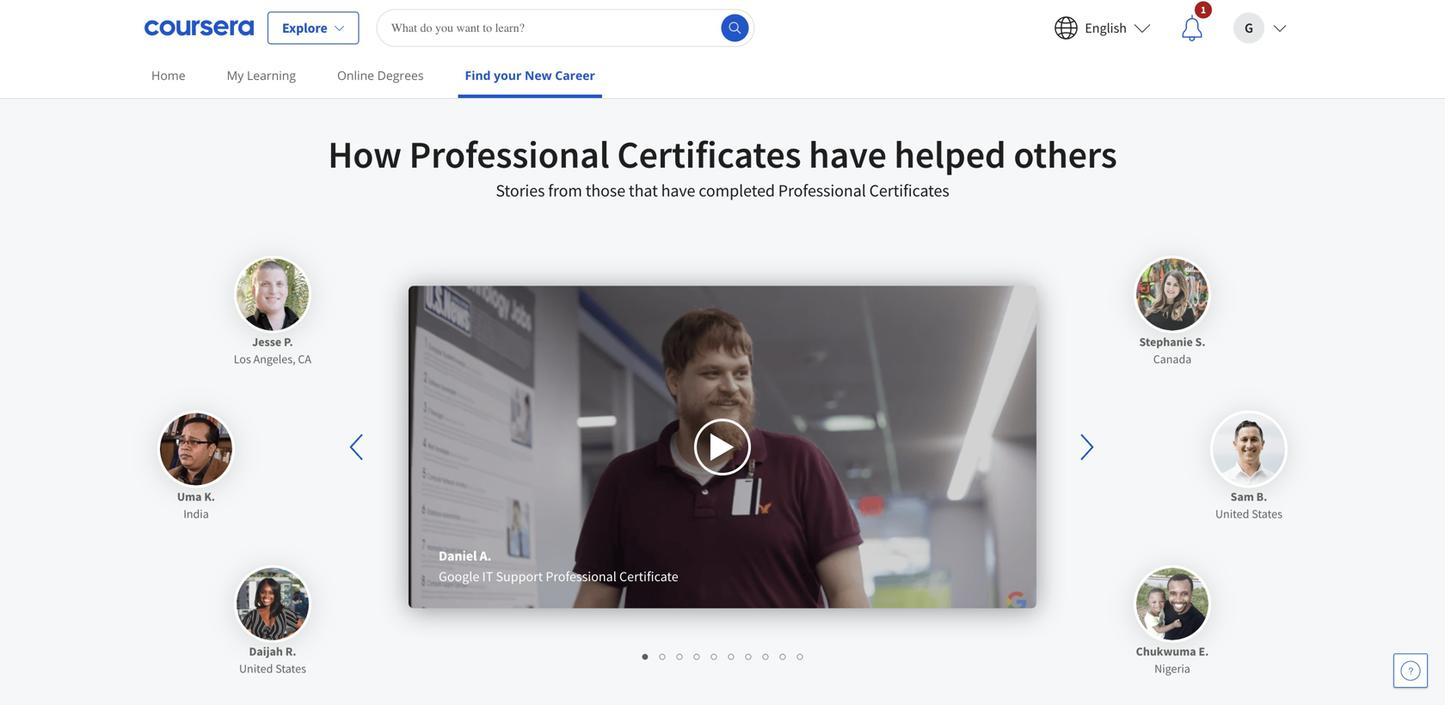 Task type: describe. For each thing, give the bounding box(es) containing it.
go to previous slide image
[[338, 427, 378, 468]]

g button
[[1220, 0, 1301, 56]]

your
[[494, 67, 522, 83]]

filled play image
[[709, 432, 737, 463]]

find your new career
[[465, 67, 595, 83]]

home link
[[145, 56, 192, 95]]

1 horizontal spatial have
[[809, 130, 887, 178]]

r.
[[285, 644, 296, 659]]

0 horizontal spatial certificates
[[617, 130, 802, 178]]

home
[[151, 67, 186, 83]]

new
[[525, 67, 552, 83]]

how
[[328, 130, 402, 178]]

go to previous slide image
[[350, 434, 363, 461]]

support
[[496, 568, 543, 585]]

from
[[548, 180, 582, 201]]

k.
[[204, 489, 215, 505]]

help center image
[[1401, 661, 1422, 682]]

s.
[[1196, 334, 1206, 350]]

nigeria
[[1155, 661, 1191, 677]]

explore
[[282, 19, 328, 37]]

my
[[227, 67, 244, 83]]

go to next slide image
[[1068, 427, 1108, 468]]

p.
[[284, 334, 293, 350]]

india
[[183, 506, 209, 522]]

ca
[[298, 351, 312, 367]]

angeles,
[[254, 351, 296, 367]]

english button
[[1041, 0, 1165, 56]]

find
[[465, 67, 491, 83]]

others
[[1014, 130, 1118, 178]]

daijah
[[249, 644, 283, 659]]

states for b.
[[1252, 506, 1283, 522]]

daniel
[[439, 548, 477, 565]]

it
[[482, 568, 493, 585]]

uma
[[177, 489, 202, 505]]

daijah r. united states
[[239, 644, 306, 677]]

stories
[[496, 180, 545, 201]]

online degrees link
[[330, 56, 431, 95]]

find your new career link
[[458, 56, 602, 98]]

online
[[337, 67, 374, 83]]

google
[[439, 568, 480, 585]]

daniel a. google it support professional certificate
[[439, 548, 679, 585]]

jesse p. los angeles, ca
[[234, 334, 312, 367]]



Task type: vqa. For each thing, say whether or not it's contained in the screenshot.


Task type: locate. For each thing, give the bounding box(es) containing it.
0 vertical spatial certificates
[[617, 130, 802, 178]]

1
[[1201, 3, 1207, 16]]

those
[[586, 180, 626, 201]]

a.
[[480, 548, 492, 565]]

None search field
[[377, 9, 755, 47]]

1 vertical spatial have
[[661, 180, 696, 201]]

united down 'sam'
[[1216, 506, 1250, 522]]

how professional certificates have helped others stories from those that have completed professional certificates
[[328, 130, 1118, 201]]

united inside sam b. united states
[[1216, 506, 1250, 522]]

What do you want to learn? text field
[[377, 9, 755, 47]]

sam
[[1231, 489, 1255, 505]]

completed
[[699, 180, 775, 201]]

states down r.
[[276, 661, 306, 677]]

states inside sam b. united states
[[1252, 506, 1283, 522]]

certificate
[[620, 568, 679, 585]]

chukwuma
[[1136, 644, 1197, 659]]

helped
[[895, 130, 1007, 178]]

states down b.
[[1252, 506, 1283, 522]]

0 vertical spatial united
[[1216, 506, 1250, 522]]

e.
[[1199, 644, 1209, 659]]

states
[[1252, 506, 1283, 522], [276, 661, 306, 677]]

0 vertical spatial have
[[809, 130, 887, 178]]

jesse
[[252, 334, 282, 350]]

1 button
[[1165, 0, 1220, 56]]

coursera image
[[145, 14, 254, 42]]

b.
[[1257, 489, 1268, 505]]

stephanie
[[1140, 334, 1193, 350]]

0 vertical spatial professional
[[409, 130, 610, 178]]

my learning
[[227, 67, 296, 83]]

my learning link
[[220, 56, 303, 95]]

0 horizontal spatial united
[[239, 661, 273, 677]]

professional up "stories"
[[409, 130, 610, 178]]

1 horizontal spatial states
[[1252, 506, 1283, 522]]

1 horizontal spatial united
[[1216, 506, 1250, 522]]

uma k. india
[[177, 489, 215, 522]]

career
[[555, 67, 595, 83]]

professional right support
[[546, 568, 617, 585]]

professional
[[409, 130, 610, 178], [779, 180, 866, 201], [546, 568, 617, 585]]

sam b. united states
[[1216, 489, 1283, 522]]

chukwuma e. nigeria
[[1136, 644, 1209, 677]]

professional right "completed"
[[779, 180, 866, 201]]

certificates
[[617, 130, 802, 178], [870, 180, 950, 201]]

united for daijah
[[239, 661, 273, 677]]

0 horizontal spatial states
[[276, 661, 306, 677]]

1 vertical spatial states
[[276, 661, 306, 677]]

0 horizontal spatial have
[[661, 180, 696, 201]]

1 vertical spatial professional
[[779, 180, 866, 201]]

certificates down the helped
[[870, 180, 950, 201]]

that
[[629, 180, 658, 201]]

online degrees
[[337, 67, 424, 83]]

los
[[234, 351, 251, 367]]

stephanie s. canada
[[1140, 334, 1206, 367]]

united down daijah
[[239, 661, 273, 677]]

united inside daijah r. united states
[[239, 661, 273, 677]]

certificates up "completed"
[[617, 130, 802, 178]]

canada
[[1154, 351, 1192, 367]]

2 vertical spatial professional
[[546, 568, 617, 585]]

slides element
[[379, 647, 1067, 665]]

united for sam
[[1216, 506, 1250, 522]]

degrees
[[377, 67, 424, 83]]

explore button
[[268, 12, 359, 44]]

g
[[1245, 19, 1254, 37]]

1 vertical spatial certificates
[[870, 180, 950, 201]]

learning
[[247, 67, 296, 83]]

states for r.
[[276, 661, 306, 677]]

states inside daijah r. united states
[[276, 661, 306, 677]]

1 horizontal spatial certificates
[[870, 180, 950, 201]]

professional inside the daniel a. google it support professional certificate
[[546, 568, 617, 585]]

1 vertical spatial united
[[239, 661, 273, 677]]

0 vertical spatial states
[[1252, 506, 1283, 522]]

english
[[1085, 19, 1127, 37]]

have
[[809, 130, 887, 178], [661, 180, 696, 201]]

united
[[1216, 506, 1250, 522], [239, 661, 273, 677]]



